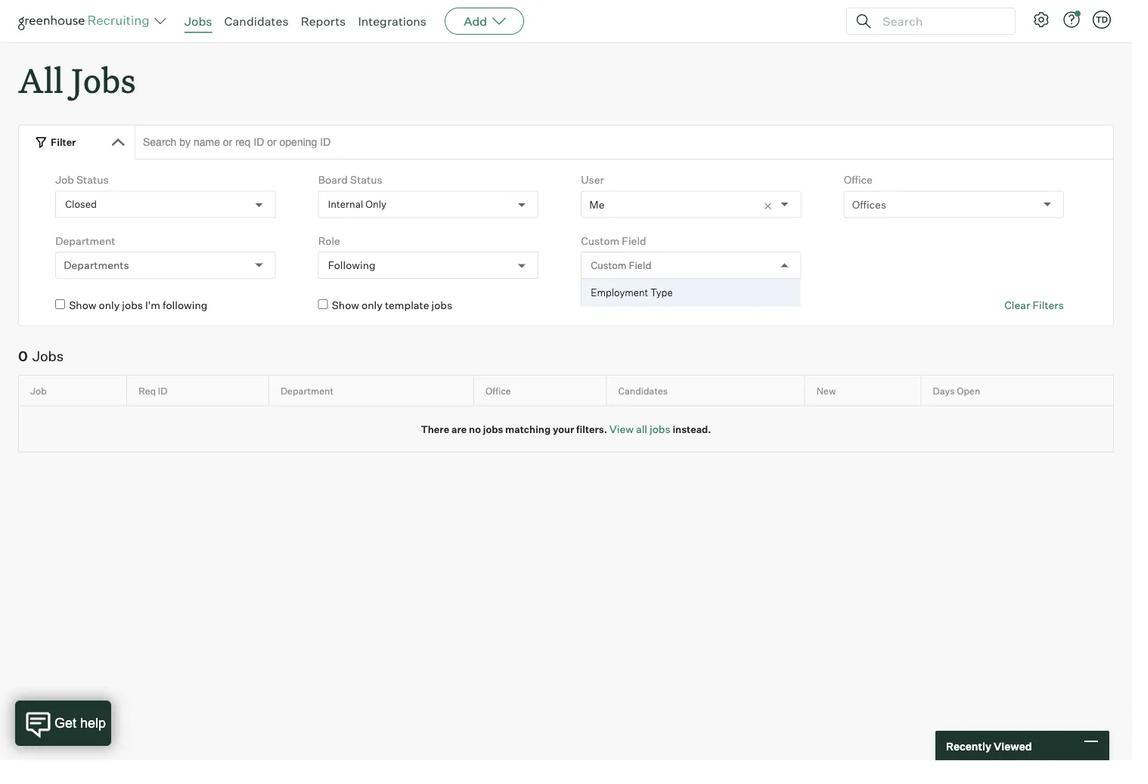 Task type: describe. For each thing, give the bounding box(es) containing it.
filters.
[[577, 423, 608, 436]]

0
[[18, 348, 28, 365]]

reports
[[301, 14, 346, 29]]

candidates link
[[224, 14, 289, 29]]

Show only jobs I'm following checkbox
[[55, 300, 65, 310]]

greenhouse recruiting image
[[18, 12, 154, 30]]

jobs right the all
[[650, 423, 671, 436]]

td button
[[1093, 11, 1112, 29]]

there are no jobs matching your filters. view all jobs instead.
[[421, 423, 712, 436]]

0 vertical spatial jobs
[[185, 14, 212, 29]]

job status
[[55, 173, 109, 187]]

following
[[328, 259, 376, 272]]

jobs link
[[185, 14, 212, 29]]

viewed
[[994, 740, 1032, 753]]

role
[[318, 234, 340, 248]]

1 vertical spatial field
[[629, 259, 652, 272]]

your
[[553, 423, 575, 436]]

i'm
[[145, 299, 160, 312]]

1 vertical spatial candidates
[[619, 385, 668, 397]]

0 horizontal spatial candidates
[[224, 14, 289, 29]]

td button
[[1090, 8, 1115, 32]]

all
[[18, 58, 63, 102]]

job for job
[[30, 385, 47, 397]]

1 vertical spatial custom
[[591, 259, 627, 272]]

closed
[[65, 199, 97, 211]]

Search text field
[[879, 10, 1002, 32]]

jobs for 0 jobs
[[32, 348, 64, 365]]

departments
[[64, 259, 129, 272]]

0 jobs
[[18, 348, 64, 365]]

offices
[[853, 198, 887, 211]]

0 vertical spatial custom
[[581, 234, 620, 248]]

me option
[[590, 198, 605, 211]]

0 vertical spatial custom field
[[581, 234, 647, 248]]

user
[[581, 173, 605, 187]]

show only template jobs
[[332, 299, 453, 312]]

filters
[[1033, 299, 1065, 312]]

jobs right template
[[432, 299, 453, 312]]

jobs left i'm
[[122, 299, 143, 312]]

integrations
[[358, 14, 427, 29]]

all
[[636, 423, 648, 436]]

configure image
[[1033, 11, 1051, 29]]

0 vertical spatial field
[[622, 234, 647, 248]]

jobs for all jobs
[[71, 58, 136, 102]]

add button
[[445, 8, 524, 35]]



Task type: vqa. For each thing, say whether or not it's contained in the screenshot.
department to the left
yes



Task type: locate. For each thing, give the bounding box(es) containing it.
clear value image
[[763, 201, 774, 212]]

1 horizontal spatial job
[[55, 173, 74, 187]]

candidates up the all
[[619, 385, 668, 397]]

jobs inside there are no jobs matching your filters. view all jobs instead.
[[483, 423, 503, 436]]

days
[[933, 385, 955, 397]]

status up internal only
[[350, 173, 383, 187]]

candidates right jobs link
[[224, 14, 289, 29]]

template
[[385, 299, 429, 312]]

2 horizontal spatial jobs
[[185, 14, 212, 29]]

2 only from the left
[[362, 299, 383, 312]]

only
[[99, 299, 120, 312], [362, 299, 383, 312]]

1 horizontal spatial candidates
[[619, 385, 668, 397]]

0 horizontal spatial show
[[69, 299, 97, 312]]

open
[[957, 385, 981, 397]]

custom field up employment
[[591, 259, 652, 272]]

1 horizontal spatial jobs
[[71, 58, 136, 102]]

1 vertical spatial department
[[281, 385, 334, 397]]

clear
[[1005, 299, 1031, 312]]

jobs right no
[[483, 423, 503, 436]]

0 vertical spatial candidates
[[224, 14, 289, 29]]

view all jobs link
[[610, 423, 671, 436]]

custom
[[581, 234, 620, 248], [591, 259, 627, 272]]

employment
[[591, 287, 649, 299]]

new
[[817, 385, 836, 397]]

0 horizontal spatial job
[[30, 385, 47, 397]]

instead.
[[673, 423, 712, 436]]

job for job status
[[55, 173, 74, 187]]

filter
[[51, 136, 76, 148]]

are
[[452, 423, 467, 436]]

clear filters link
[[1005, 298, 1065, 313]]

reports link
[[301, 14, 346, 29]]

1 vertical spatial custom field
[[591, 259, 652, 272]]

1 horizontal spatial office
[[844, 173, 873, 187]]

add
[[464, 14, 487, 29]]

there
[[421, 423, 450, 436]]

0 vertical spatial department
[[55, 234, 115, 248]]

req id
[[139, 385, 168, 397]]

2 status from the left
[[350, 173, 383, 187]]

integrations link
[[358, 14, 427, 29]]

matching
[[506, 423, 551, 436]]

1 horizontal spatial department
[[281, 385, 334, 397]]

all jobs
[[18, 58, 136, 102]]

jobs
[[185, 14, 212, 29], [71, 58, 136, 102], [32, 348, 64, 365]]

board
[[318, 173, 348, 187]]

view
[[610, 423, 634, 436]]

show only jobs i'm following
[[69, 299, 208, 312]]

0 horizontal spatial department
[[55, 234, 115, 248]]

internal only
[[328, 199, 387, 211]]

1 vertical spatial office
[[486, 385, 511, 397]]

custom down me option
[[581, 234, 620, 248]]

me
[[590, 198, 605, 211]]

show right show only template jobs option
[[332, 299, 359, 312]]

0 horizontal spatial jobs
[[32, 348, 64, 365]]

1 vertical spatial job
[[30, 385, 47, 397]]

req
[[139, 385, 156, 397]]

custom up employment
[[591, 259, 627, 272]]

only
[[366, 199, 387, 211]]

0 horizontal spatial office
[[486, 385, 511, 397]]

jobs right 0
[[32, 348, 64, 365]]

recently viewed
[[947, 740, 1032, 753]]

1 status from the left
[[76, 173, 109, 187]]

only for jobs
[[99, 299, 120, 312]]

status for job status
[[76, 173, 109, 187]]

job down 0 jobs
[[30, 385, 47, 397]]

0 vertical spatial office
[[844, 173, 873, 187]]

no
[[469, 423, 481, 436]]

show
[[69, 299, 97, 312], [332, 299, 359, 312]]

Show only template jobs checkbox
[[318, 300, 328, 310]]

jobs left candidates link
[[185, 14, 212, 29]]

office
[[844, 173, 873, 187], [486, 385, 511, 397]]

status
[[76, 173, 109, 187], [350, 173, 383, 187]]

candidates
[[224, 14, 289, 29], [619, 385, 668, 397]]

only down departments
[[99, 299, 120, 312]]

1 show from the left
[[69, 299, 97, 312]]

only left template
[[362, 299, 383, 312]]

2 show from the left
[[332, 299, 359, 312]]

jobs
[[122, 299, 143, 312], [432, 299, 453, 312], [650, 423, 671, 436], [483, 423, 503, 436]]

only for template
[[362, 299, 383, 312]]

2 vertical spatial jobs
[[32, 348, 64, 365]]

recently
[[947, 740, 992, 753]]

days open
[[933, 385, 981, 397]]

1 vertical spatial jobs
[[71, 58, 136, 102]]

clear value element
[[763, 192, 781, 218]]

jobs down 'greenhouse recruiting' image on the left of page
[[71, 58, 136, 102]]

1 horizontal spatial only
[[362, 299, 383, 312]]

td
[[1096, 14, 1109, 25]]

office up matching at the bottom left of the page
[[486, 385, 511, 397]]

0 vertical spatial job
[[55, 173, 74, 187]]

office up offices
[[844, 173, 873, 187]]

Search by name or req ID or opening ID text field
[[135, 125, 1115, 160]]

field
[[622, 234, 647, 248], [629, 259, 652, 272]]

internal
[[328, 199, 363, 211]]

department
[[55, 234, 115, 248], [281, 385, 334, 397]]

0 horizontal spatial only
[[99, 299, 120, 312]]

employment type
[[591, 287, 673, 299]]

job
[[55, 173, 74, 187], [30, 385, 47, 397]]

show for show only template jobs
[[332, 299, 359, 312]]

following
[[163, 299, 208, 312]]

1 horizontal spatial status
[[350, 173, 383, 187]]

0 horizontal spatial status
[[76, 173, 109, 187]]

1 horizontal spatial show
[[332, 299, 359, 312]]

type
[[651, 287, 673, 299]]

job up closed
[[55, 173, 74, 187]]

1 only from the left
[[99, 299, 120, 312]]

custom field
[[581, 234, 647, 248], [591, 259, 652, 272]]

show for show only jobs i'm following
[[69, 299, 97, 312]]

custom field down me option
[[581, 234, 647, 248]]

status for board status
[[350, 173, 383, 187]]

board status
[[318, 173, 383, 187]]

show right show only jobs i'm following option
[[69, 299, 97, 312]]

id
[[158, 385, 168, 397]]

status up closed
[[76, 173, 109, 187]]

clear filters
[[1005, 299, 1065, 312]]



